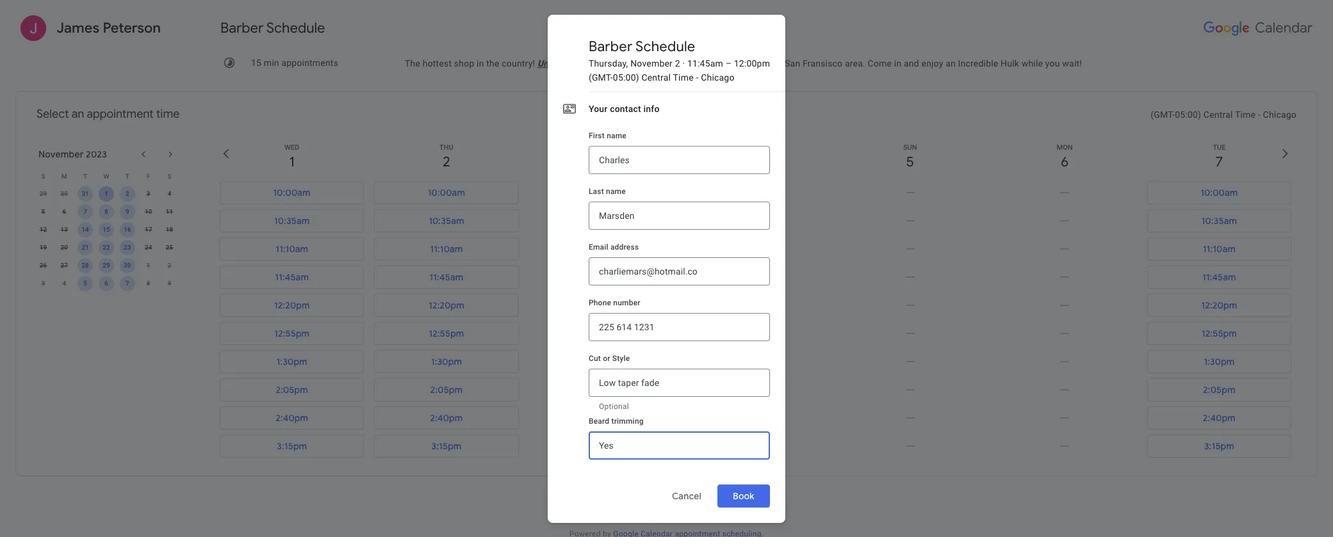 Task type: vqa. For each thing, say whether or not it's contained in the screenshot.
"18" link
no



Task type: describe. For each thing, give the bounding box(es) containing it.
25
[[166, 244, 173, 251]]

1 horizontal spatial an
[[946, 58, 956, 69]]

3:15pm for 7
[[1205, 441, 1235, 452]]

2:05pm list item for 2
[[369, 376, 524, 404]]

11:45am button for 2
[[374, 266, 519, 289]]

15 for 15 min appointments
[[251, 58, 262, 68]]

barber schedule thursday, november 2 · 11:45am – 12:00pm (gmt-05:00) central time - chicago
[[589, 37, 770, 82]]

november 2023
[[38, 149, 107, 160]]

thursday,
[[589, 58, 628, 68]]

1 vertical spatial 7
[[83, 208, 87, 215]]

2:40pm button for 1
[[220, 407, 364, 430]]

incredible
[[958, 58, 999, 69]]

12:55pm list item for 1
[[215, 320, 369, 348]]

5 for 5, no available times element
[[41, 208, 45, 215]]

beard trimming
[[589, 417, 644, 426]]

0 vertical spatial 7 cell
[[75, 203, 96, 221]]

15 cell
[[96, 221, 117, 239]]

3 for bottommost 3 cell
[[41, 280, 45, 287]]

0 vertical spatial 8 cell
[[96, 203, 117, 221]]

17, no available times element
[[141, 222, 156, 238]]

wait!
[[1063, 58, 1082, 69]]

book button
[[718, 485, 770, 508]]

shop
[[454, 58, 474, 69]]

30 for october 30, no available times element on the top
[[61, 190, 68, 197]]

29 element
[[99, 258, 114, 274]]

1 inside wed 1
[[289, 153, 295, 171]]

1 vertical spatial 7 cell
[[117, 275, 138, 293]]

11:45am for 2
[[430, 272, 464, 283]]

info
[[644, 103, 660, 114]]

1 vertical spatial 8 cell
[[138, 275, 159, 293]]

·
[[683, 58, 685, 68]]

1 vertical spatial 1 cell
[[138, 257, 159, 275]]

13 cell
[[54, 221, 75, 239]]

11:45am for 1
[[275, 272, 309, 283]]

23
[[124, 244, 131, 251]]

area.
[[845, 58, 866, 69]]

1 for the bottommost 1 cell
[[147, 262, 150, 269]]

11:10am for 2
[[430, 244, 463, 255]]

2:40pm list item for 2
[[369, 404, 524, 433]]

1 horizontal spatial 5 cell
[[75, 275, 96, 293]]

19
[[40, 244, 47, 251]]

last
[[589, 187, 604, 196]]

hulk
[[1001, 58, 1020, 69]]

12:55pm button for 2
[[374, 322, 519, 345]]

0 vertical spatial 2 cell
[[117, 185, 138, 203]]

21
[[82, 244, 89, 251]]

the hottest shop in the country! unique super kutz for guys is the newest barbershop in the san fransisco area. come in and enjoy an incredible hulk while you wait!
[[405, 58, 1082, 69]]

12:20pm list item for 7
[[1142, 292, 1297, 320]]

schedule for barber schedule
[[266, 19, 325, 37]]

05:00) inside barber schedule thursday, november 2 · 11:45am – 12:00pm (gmt-05:00) central time - chicago
[[613, 72, 639, 82]]

sun
[[904, 144, 917, 152]]

10:00am list item for 2
[[369, 179, 524, 207]]

row containing 3
[[33, 275, 180, 293]]

address
[[611, 243, 639, 252]]

2 t from the left
[[125, 173, 129, 180]]

2 down 25, no available times "element"
[[168, 262, 171, 269]]

0 horizontal spatial 4 cell
[[54, 275, 75, 293]]

phone number
[[589, 298, 641, 307]]

1:30pm list item for 7
[[1142, 348, 1297, 376]]

25 cell
[[159, 239, 180, 257]]

12
[[40, 226, 47, 233]]

or
[[603, 354, 610, 363]]

30 for 30 "element"
[[124, 262, 131, 269]]

12:55pm button for 7
[[1148, 322, 1292, 345]]

4, no available times element
[[162, 186, 177, 202]]

25, no available times element
[[162, 240, 177, 256]]

27
[[61, 262, 68, 269]]

1:30pm list item for 1
[[215, 348, 369, 376]]

december 1, no available times element
[[141, 258, 156, 274]]

0 vertical spatial 4 cell
[[159, 185, 180, 203]]

optional
[[599, 402, 629, 411]]

31
[[82, 190, 89, 197]]

0 horizontal spatial appointment
[[87, 107, 153, 122]]

3:15pm list item for 7
[[1142, 433, 1297, 461]]

james
[[56, 19, 99, 37]]

11 cell
[[159, 203, 180, 221]]

row group containing 29
[[33, 185, 180, 293]]

last name element
[[589, 186, 768, 196]]

(gmt-05:00) central time - chicago
[[1151, 110, 1297, 120]]

james peterson
[[56, 19, 161, 37]]

9 inside december 9, no available times element
[[168, 280, 171, 287]]

3:15pm button for 2
[[374, 435, 519, 458]]

20 cell
[[54, 239, 75, 257]]

11:10am for 7
[[1203, 244, 1236, 255]]

schedule for barber schedule thursday, november 2 · 11:45am – 12:00pm (gmt-05:00) central time - chicago
[[636, 37, 696, 55]]

22 cell
[[96, 239, 117, 257]]

learn
[[732, 501, 755, 511]]

14 element
[[78, 222, 93, 238]]

3:15pm for 1
[[277, 441, 307, 452]]

email address
[[589, 243, 639, 252]]

the
[[405, 58, 420, 69]]

24
[[145, 244, 152, 251]]

12:20pm button for 1
[[220, 294, 364, 317]]

12:55pm for 7
[[1202, 328, 1237, 340]]

1 s from the left
[[41, 173, 45, 180]]

cancel button
[[667, 485, 708, 508]]

0 horizontal spatial 8
[[105, 208, 108, 215]]

3 the from the left
[[770, 58, 783, 69]]

trimming
[[612, 417, 644, 426]]

central inside barber schedule thursday, november 2 · 11:45am – 12:00pm (gmt-05:00) central time - chicago
[[642, 72, 671, 82]]

6 for december 6 element
[[105, 280, 108, 287]]

2 left 3, no available times element at the left top of the page
[[126, 190, 129, 197]]

your
[[589, 103, 608, 114]]

navigate_next
[[165, 149, 176, 160]]

is
[[654, 58, 661, 69]]

3:15pm list item for 2
[[369, 433, 524, 461]]

navigate_next button
[[163, 147, 178, 162]]

december 3, no available times element
[[36, 276, 51, 292]]

mon
[[1057, 144, 1073, 152]]

12, no available times element
[[36, 222, 51, 238]]

2 in from the left
[[760, 58, 767, 69]]

10:35am button for 7
[[1148, 210, 1292, 233]]

and
[[904, 58, 919, 69]]

m
[[61, 173, 67, 180]]

barbershop
[[711, 58, 758, 69]]

26, no available times element
[[36, 258, 51, 274]]

1 horizontal spatial time
[[1235, 110, 1256, 120]]

1 horizontal spatial chicago
[[1263, 110, 1297, 120]]

december 5 element
[[78, 276, 93, 292]]

email
[[589, 243, 609, 252]]

phone
[[589, 298, 611, 307]]

12:20pm button for 7
[[1148, 294, 1292, 317]]

sun 5
[[904, 144, 917, 171]]

16 cell
[[117, 221, 138, 239]]

kutz
[[596, 58, 614, 69]]

11:10am list item for 7
[[1142, 235, 1297, 263]]

(gmt- inside barber schedule thursday, november 2 · 11:45am – 12:00pm (gmt-05:00) central time - chicago
[[589, 72, 613, 82]]

21 cell
[[75, 239, 96, 257]]

4 for 4, no available times element
[[168, 190, 171, 197]]

0 horizontal spatial 29 cell
[[33, 185, 54, 203]]

tuesday, november 7, 2023 list
[[1142, 179, 1297, 461]]

navigate_before
[[138, 149, 149, 160]]

22
[[103, 244, 110, 251]]

0 horizontal spatial november
[[38, 149, 84, 160]]

1 horizontal spatial 30 cell
[[117, 257, 138, 275]]

wed 1
[[285, 144, 299, 171]]

2:40pm for 7
[[1203, 413, 1236, 424]]

cancel
[[673, 491, 702, 502]]

10 cell
[[138, 203, 159, 221]]

2:40pm button for 2
[[374, 407, 519, 430]]

11:45am list item for 2
[[369, 263, 524, 292]]

october 30, no available times element
[[57, 186, 72, 202]]

wed
[[285, 144, 299, 152]]

row containing s
[[33, 167, 180, 185]]

1 vertical spatial 05:00)
[[1175, 110, 1202, 120]]

30 element
[[120, 258, 135, 274]]

0 vertical spatial 30 cell
[[54, 185, 75, 203]]

12:00pm
[[734, 58, 770, 68]]

first
[[589, 131, 605, 140]]

1 vertical spatial 2 cell
[[159, 257, 180, 275]]

first name
[[589, 131, 627, 140]]

20
[[61, 244, 68, 251]]

13, no available times element
[[57, 222, 72, 238]]

october 29, no available times element
[[36, 186, 51, 202]]

1 vertical spatial an
[[72, 107, 84, 122]]

more
[[757, 501, 778, 511]]

13
[[61, 226, 68, 233]]

1 horizontal spatial 6 cell
[[96, 275, 117, 293]]

december 9, no available times element
[[162, 276, 177, 292]]

1 the from the left
[[487, 58, 500, 69]]

appointments
[[282, 58, 338, 68]]

come
[[868, 58, 892, 69]]

26 cell
[[33, 257, 54, 275]]

country!
[[502, 58, 535, 69]]

december 4, no available times element
[[57, 276, 72, 292]]

1:30pm for 2
[[431, 356, 462, 368]]

2:40pm button for 7
[[1148, 407, 1292, 430]]

beard trimming element
[[589, 416, 768, 426]]

peterson
[[103, 19, 161, 37]]

17
[[145, 226, 152, 233]]

10
[[145, 208, 152, 215]]

Beard trimming text field
[[589, 438, 770, 453]]

3 for the rightmost 3 cell
[[147, 190, 150, 197]]

learn more link
[[732, 500, 778, 513]]

create
[[578, 501, 605, 511]]

12 cell
[[33, 221, 54, 239]]

learn more
[[732, 501, 778, 511]]

3:15pm list item for 1
[[215, 433, 369, 461]]

1 vertical spatial 8
[[147, 280, 150, 287]]

first name element
[[589, 130, 768, 141]]

0 vertical spatial 9 cell
[[117, 203, 138, 221]]

while
[[1022, 58, 1043, 69]]

1:30pm button for 2
[[374, 351, 519, 374]]

17 cell
[[138, 221, 159, 239]]

3, no available times element
[[141, 186, 156, 202]]

18 cell
[[159, 221, 180, 239]]

18, no available times element
[[162, 222, 177, 238]]

2:05pm for 2
[[430, 384, 463, 396]]

1 vertical spatial (gmt-
[[1151, 110, 1175, 120]]

1:30pm list item for 2
[[369, 348, 524, 376]]

12:20pm for 2
[[429, 300, 465, 311]]

2 s from the left
[[168, 173, 171, 180]]

11:45am inside barber schedule thursday, november 2 · 11:45am – 12:00pm (gmt-05:00) central time - chicago
[[688, 58, 724, 68]]

Cut or Style text field
[[589, 375, 770, 391]]

hottest
[[423, 58, 452, 69]]

november inside barber schedule thursday, november 2 · 11:45am – 12:00pm (gmt-05:00) central time - chicago
[[631, 58, 673, 68]]

1 vertical spatial -
[[1258, 110, 1261, 120]]

san
[[785, 58, 801, 69]]

w
[[104, 173, 109, 180]]

2023
[[86, 149, 107, 160]]

number
[[613, 298, 641, 307]]

row containing 12
[[33, 221, 180, 239]]



Task type: locate. For each thing, give the bounding box(es) containing it.
3:15pm for 2
[[431, 441, 462, 452]]

2 10:00am button from the left
[[374, 181, 519, 204]]

29
[[40, 190, 47, 197], [103, 262, 110, 269]]

1 horizontal spatial appointment
[[647, 501, 699, 511]]

10:00am down thu 2
[[428, 187, 465, 199]]

10:00am list item down thu 2
[[369, 179, 524, 207]]

10:35am button for 1
[[220, 210, 364, 233]]

Email address email field
[[599, 257, 760, 285]]

1 2:05pm list item from the left
[[215, 376, 369, 404]]

newest
[[679, 58, 708, 69]]

1 horizontal spatial 4
[[168, 190, 171, 197]]

t up 31
[[83, 173, 87, 180]]

0 horizontal spatial 2:05pm
[[276, 384, 308, 396]]

1 horizontal spatial 3:15pm
[[431, 441, 462, 452]]

9 cell
[[117, 203, 138, 221], [159, 275, 180, 293]]

fransisco
[[803, 58, 843, 69]]

15 up 22
[[103, 226, 110, 233]]

3 down 26, no available times element
[[41, 280, 45, 287]]

2:40pm list item
[[215, 404, 369, 433], [369, 404, 524, 433], [1142, 404, 1297, 433]]

an
[[946, 58, 956, 69], [72, 107, 84, 122]]

27 cell
[[54, 257, 75, 275]]

30 cell up 6, no available times element
[[54, 185, 75, 203]]

14 cell
[[75, 221, 96, 239]]

2 10:00am list item from the left
[[369, 179, 524, 207]]

december 2, no available times element
[[162, 258, 177, 274]]

2 vertical spatial 3
[[41, 280, 45, 287]]

1 vertical spatial time
[[1235, 110, 1256, 120]]

10:35am for 2
[[429, 215, 464, 227]]

schedule inside barber schedule thursday, november 2 · 11:45am – 12:00pm (gmt-05:00) central time - chicago
[[636, 37, 696, 55]]

12:20pm inside wednesday, november 1, 2023 "list"
[[274, 300, 310, 311]]

1 row from the top
[[33, 167, 180, 185]]

14
[[82, 226, 89, 233]]

unique
[[538, 58, 567, 69]]

navigate_before button
[[136, 147, 151, 162]]

11:45am button inside tuesday, november 7, 2023 list
[[1148, 266, 1292, 289]]

name inside first name element
[[607, 131, 627, 140]]

3 row from the top
[[33, 203, 180, 221]]

12:20pm
[[274, 300, 310, 311], [429, 300, 465, 311], [1202, 300, 1238, 311]]

1 3:15pm list item from the left
[[215, 433, 369, 461]]

1 vertical spatial central
[[1204, 110, 1233, 120]]

2 the from the left
[[664, 58, 677, 69]]

19, no available times element
[[36, 240, 51, 256]]

0 horizontal spatial in
[[477, 58, 484, 69]]

10:00am button for 7
[[1148, 181, 1292, 204]]

29 inside "element"
[[103, 262, 110, 269]]

26
[[40, 262, 47, 269]]

10:35am down tue 7
[[1202, 215, 1237, 227]]

12:55pm button for 1
[[220, 322, 364, 345]]

1 horizontal spatial 2:40pm button
[[374, 407, 519, 430]]

2 horizontal spatial in
[[894, 58, 902, 69]]

12:55pm list item for 2
[[369, 320, 524, 348]]

page.
[[701, 501, 724, 511]]

2:05pm button for 1
[[220, 379, 364, 402]]

20, no available times element
[[57, 240, 72, 256]]

contact
[[610, 103, 641, 114]]

0 vertical spatial an
[[946, 58, 956, 69]]

1 horizontal spatial 2:05pm button
[[374, 379, 519, 402]]

2 left ·
[[675, 58, 680, 68]]

1 11:10am button from the left
[[220, 238, 364, 261]]

0 vertical spatial 6 cell
[[54, 203, 75, 221]]

3 inside december 3, no available times element
[[41, 280, 45, 287]]

3 2:40pm from the left
[[1203, 413, 1236, 424]]

3:15pm
[[277, 441, 307, 452], [431, 441, 462, 452], [1205, 441, 1235, 452]]

5 cell down 28 element
[[75, 275, 96, 293]]

2 11:45am list item from the left
[[369, 263, 524, 292]]

fri 3
[[596, 144, 606, 171]]

select an appointment time
[[37, 107, 180, 122]]

2:05pm list item for 7
[[1142, 376, 1297, 404]]

3 1:30pm list item from the left
[[1142, 348, 1297, 376]]

you
[[1046, 58, 1060, 69]]

10:35am for 1
[[274, 215, 310, 227]]

27, no available times element
[[57, 258, 72, 274]]

0 horizontal spatial 30
[[61, 190, 68, 197]]

time inside barber schedule thursday, november 2 · 11:45am – 12:00pm (gmt-05:00) central time - chicago
[[673, 72, 694, 82]]

1 12:20pm list item from the left
[[215, 292, 369, 320]]

2 2:05pm list item from the left
[[369, 376, 524, 404]]

3 3:15pm list item from the left
[[1142, 433, 1297, 461]]

11:10am inside the thursday, november 2, 2023 list
[[430, 244, 463, 255]]

3 2:05pm from the left
[[1204, 384, 1236, 396]]

an right select at the left top of page
[[72, 107, 84, 122]]

december 7 element
[[120, 276, 135, 292]]

12:20pm list item for 2
[[369, 292, 524, 320]]

barber up thursday,
[[589, 37, 633, 55]]

1 cell down the w
[[96, 185, 117, 203]]

12:55pm button
[[220, 322, 364, 345], [374, 322, 519, 345], [1148, 322, 1292, 345]]

the left "country!"
[[487, 58, 500, 69]]

12:20pm button for 2
[[374, 294, 519, 317]]

2 horizontal spatial 2:05pm
[[1204, 384, 1236, 396]]

11:45am for 7
[[1203, 272, 1237, 283]]

the
[[487, 58, 500, 69], [664, 58, 677, 69], [770, 58, 783, 69]]

1:30pm button for 1
[[220, 351, 364, 374]]

2 1:30pm list item from the left
[[369, 348, 524, 376]]

1 12:20pm from the left
[[274, 300, 310, 311]]

1:30pm button
[[220, 351, 364, 374], [374, 351, 519, 374], [1148, 351, 1292, 374]]

0 vertical spatial central
[[642, 72, 671, 82]]

11:45am list item for 7
[[1142, 263, 1297, 292]]

1 horizontal spatial the
[[664, 58, 677, 69]]

1 12:20pm button from the left
[[220, 294, 364, 317]]

3 1:30pm button from the left
[[1148, 351, 1292, 374]]

10:35am for 7
[[1202, 215, 1237, 227]]

2 3:15pm button from the left
[[374, 435, 519, 458]]

0 vertical spatial chicago
[[701, 72, 735, 82]]

10:00am button
[[220, 181, 364, 204], [374, 181, 519, 204], [1148, 181, 1292, 204]]

1:30pm button for 7
[[1148, 351, 1292, 374]]

1 horizontal spatial 8 cell
[[138, 275, 159, 293]]

15 for 15
[[103, 226, 110, 233]]

12:20pm list item
[[215, 292, 369, 320], [369, 292, 524, 320], [1142, 292, 1297, 320]]

24, no available times element
[[141, 240, 156, 256]]

5 inside sun 5
[[906, 153, 914, 171]]

3:15pm button
[[220, 435, 364, 458], [374, 435, 519, 458], [1148, 435, 1292, 458]]

3:15pm inside tuesday, november 7, 2023 list
[[1205, 441, 1235, 452]]

11:10am button inside the thursday, november 2, 2023 list
[[374, 238, 519, 261]]

11:45am button for 1
[[220, 266, 364, 289]]

1 horizontal spatial 9 cell
[[159, 275, 180, 293]]

schedule up is
[[636, 37, 696, 55]]

row up 15 element
[[33, 203, 180, 221]]

1 horizontal spatial 2 cell
[[159, 257, 180, 275]]

1 horizontal spatial 29
[[103, 262, 110, 269]]

1 horizontal spatial 11:10am
[[430, 244, 463, 255]]

barber for barber schedule thursday, november 2 · 11:45am – 12:00pm (gmt-05:00) central time - chicago
[[589, 37, 633, 55]]

row containing 5
[[33, 203, 180, 221]]

3 inside 3, no available times element
[[147, 190, 150, 197]]

1 2:05pm button from the left
[[220, 379, 364, 402]]

sat
[[749, 144, 762, 152]]

11:45am list item
[[215, 263, 369, 292], [369, 263, 524, 292], [1142, 263, 1297, 292]]

central up tue
[[1204, 110, 1233, 120]]

12:55pm inside wednesday, november 1, 2023 "list"
[[274, 328, 310, 340]]

0 horizontal spatial an
[[72, 107, 84, 122]]

Last name text field
[[599, 202, 760, 230]]

0 vertical spatial 15
[[251, 58, 262, 68]]

1
[[289, 153, 295, 171], [105, 190, 108, 197], [147, 262, 150, 269]]

1:30pm inside tuesday, november 7, 2023 list
[[1204, 356, 1235, 368]]

10:00am for 7
[[1201, 187, 1238, 199]]

2 2:40pm list item from the left
[[369, 404, 524, 433]]

3:15pm button for 7
[[1148, 435, 1292, 458]]

2 horizontal spatial 11:10am
[[1203, 244, 1236, 255]]

1:30pm
[[277, 356, 307, 368], [431, 356, 462, 368], [1204, 356, 1235, 368]]

2 12:20pm from the left
[[429, 300, 465, 311]]

11:45am inside wednesday, november 1, 2023 "list"
[[275, 272, 309, 283]]

2 3:15pm list item from the left
[[369, 433, 524, 461]]

row containing 26
[[33, 257, 180, 275]]

1 horizontal spatial 2:05pm
[[430, 384, 463, 396]]

2 2:05pm from the left
[[430, 384, 463, 396]]

2 12:20pm button from the left
[[374, 294, 519, 317]]

0 horizontal spatial 11:10am
[[276, 244, 308, 255]]

november right the for
[[631, 58, 673, 68]]

1 horizontal spatial barber
[[589, 37, 633, 55]]

the left san
[[770, 58, 783, 69]]

4 cell down 27, no available times element
[[54, 275, 75, 293]]

12:20pm for 7
[[1202, 300, 1238, 311]]

f
[[147, 173, 150, 180]]

1 horizontal spatial central
[[1204, 110, 1233, 120]]

0 horizontal spatial schedule
[[266, 19, 325, 37]]

1 12:55pm from the left
[[274, 328, 310, 340]]

row
[[33, 167, 180, 185], [33, 185, 180, 203], [33, 203, 180, 221], [33, 221, 180, 239], [33, 239, 180, 257], [33, 257, 180, 275], [33, 275, 180, 293]]

0 horizontal spatial 12:20pm
[[274, 300, 310, 311]]

10:00am button down wed 1
[[220, 181, 364, 204]]

7 down tue
[[1216, 153, 1223, 171]]

2 11:10am list item from the left
[[369, 235, 524, 263]]

30 inside "element"
[[124, 262, 131, 269]]

1 down 24 cell
[[147, 262, 150, 269]]

2 horizontal spatial 12:20pm button
[[1148, 294, 1292, 317]]

2 11:10am from the left
[[430, 244, 463, 255]]

11:10am
[[276, 244, 308, 255], [430, 244, 463, 255], [1203, 244, 1236, 255]]

1 horizontal spatial 10:35am button
[[374, 210, 519, 233]]

3:15pm button inside tuesday, november 7, 2023 list
[[1148, 435, 1292, 458]]

4 for december 4, no available times 'element'
[[62, 280, 66, 287]]

2:05pm inside wednesday, november 1, 2023 "list"
[[276, 384, 308, 396]]

2 horizontal spatial 11:10am button
[[1148, 238, 1292, 261]]

12:55pm inside the thursday, november 2, 2023 list
[[429, 328, 464, 340]]

1 11:10am from the left
[[276, 244, 308, 255]]

6
[[1061, 153, 1069, 171], [62, 208, 66, 215], [105, 280, 108, 287]]

email address element
[[589, 242, 768, 252]]

december 8, no available times element
[[141, 276, 156, 292]]

12:20pm inside the thursday, november 2, 2023 list
[[429, 300, 465, 311]]

3 cell down 26, no available times element
[[33, 275, 54, 293]]

central down is
[[642, 72, 671, 82]]

2:05pm button for 7
[[1148, 379, 1292, 402]]

your contact info
[[589, 103, 660, 114]]

3 10:00am button from the left
[[1148, 181, 1292, 204]]

1 horizontal spatial 2:40pm
[[430, 413, 463, 424]]

11:10am list item for 2
[[369, 235, 524, 263]]

appointment up navigate_before button
[[87, 107, 153, 122]]

10:00am list item down wed 1
[[215, 179, 369, 207]]

2 row from the top
[[33, 185, 180, 203]]

1 horizontal spatial 1
[[147, 262, 150, 269]]

3 12:55pm list item from the left
[[1142, 320, 1297, 348]]

30 down m
[[61, 190, 68, 197]]

2:05pm inside tuesday, november 7, 2023 list
[[1204, 384, 1236, 396]]

10:35am
[[274, 215, 310, 227], [429, 215, 464, 227], [1202, 215, 1237, 227]]

28 element
[[78, 258, 93, 274]]

3 1:30pm from the left
[[1204, 356, 1235, 368]]

29 cell
[[33, 185, 54, 203], [96, 257, 117, 275]]

31 cell
[[75, 185, 96, 203]]

2:40pm list item for 1
[[215, 404, 369, 433]]

7 cell
[[75, 203, 96, 221], [117, 275, 138, 293]]

2:40pm for 2
[[430, 413, 463, 424]]

3 11:10am button from the left
[[1148, 238, 1292, 261]]

2:05pm for 1
[[276, 384, 308, 396]]

1 horizontal spatial 15
[[251, 58, 262, 68]]

name for first name
[[607, 131, 627, 140]]

1 10:00am from the left
[[273, 187, 311, 199]]

12:55pm list item
[[215, 320, 369, 348], [369, 320, 524, 348], [1142, 320, 1297, 348]]

10:35am button down wed 1
[[220, 210, 364, 233]]

name right "last"
[[606, 187, 626, 196]]

29 for "29" "element"
[[103, 262, 110, 269]]

10:00am down tue 7
[[1201, 187, 1238, 199]]

3 10:35am button from the left
[[1148, 210, 1292, 233]]

10:35am list item for 1
[[215, 207, 369, 235]]

t right the w
[[125, 173, 129, 180]]

- inside barber schedule thursday, november 2 · 11:45am – 12:00pm (gmt-05:00) central time - chicago
[[696, 72, 699, 82]]

3 cell
[[138, 185, 159, 203], [33, 275, 54, 293]]

0 vertical spatial 30
[[61, 190, 68, 197]]

10:00am button down tue 7
[[1148, 181, 1292, 204]]

12:55pm button inside the thursday, november 2, 2023 list
[[374, 322, 519, 345]]

1 vertical spatial 29
[[103, 262, 110, 269]]

2 2:40pm button from the left
[[374, 407, 519, 430]]

6, no available times element
[[57, 204, 72, 220]]

barber schedule
[[220, 19, 325, 37]]

29 up 5, no available times element
[[40, 190, 47, 197]]

3 11:45am list item from the left
[[1142, 263, 1297, 292]]

1:30pm inside wednesday, november 1, 2023 "list"
[[277, 356, 307, 368]]

3 3:15pm from the left
[[1205, 441, 1235, 452]]

5 cell
[[33, 203, 54, 221], [75, 275, 96, 293]]

s up october 29, no available times element
[[41, 173, 45, 180]]

10:00am down wed 1
[[273, 187, 311, 199]]

1 2:05pm from the left
[[276, 384, 308, 396]]

24 cell
[[138, 239, 159, 257]]

1 vertical spatial november
[[38, 149, 84, 160]]

5, no available times element
[[36, 204, 51, 220]]

29 for october 29, no available times element
[[40, 190, 47, 197]]

2 11:45am button from the left
[[374, 266, 519, 289]]

name right "first"
[[607, 131, 627, 140]]

30 cell down 23 element
[[117, 257, 138, 275]]

cut
[[589, 354, 601, 363]]

12:55pm
[[274, 328, 310, 340], [429, 328, 464, 340], [1202, 328, 1237, 340]]

2 horizontal spatial 2:05pm button
[[1148, 379, 1292, 402]]

1 horizontal spatial 9
[[168, 280, 171, 287]]

1 horizontal spatial 29 cell
[[96, 257, 117, 275]]

1 horizontal spatial 05:00)
[[1175, 110, 1202, 120]]

central
[[642, 72, 671, 82], [1204, 110, 1233, 120]]

10:00am
[[273, 187, 311, 199], [428, 187, 465, 199], [1201, 187, 1238, 199]]

6 cell up 13
[[54, 203, 75, 221]]

row down the w
[[33, 185, 180, 203]]

10:35am down wed 1
[[274, 215, 310, 227]]

2:40pm inside wednesday, november 1, 2023 "list"
[[276, 413, 308, 424]]

0 horizontal spatial 5 cell
[[33, 203, 54, 221]]

barber inside barber schedule thursday, november 2 · 11:45am – 12:00pm (gmt-05:00) central time - chicago
[[589, 37, 633, 55]]

12:55pm button inside tuesday, november 7, 2023 list
[[1148, 322, 1292, 345]]

2 12:55pm button from the left
[[374, 322, 519, 345]]

4 cell
[[159, 185, 180, 203], [54, 275, 75, 293]]

1 horizontal spatial t
[[125, 173, 129, 180]]

0 vertical spatial 05:00)
[[613, 72, 639, 82]]

own
[[628, 501, 645, 511]]

7 inside tue 7
[[1216, 153, 1223, 171]]

1 in from the left
[[477, 58, 484, 69]]

3 in from the left
[[894, 58, 902, 69]]

2 10:00am from the left
[[428, 187, 465, 199]]

1 horizontal spatial -
[[1258, 110, 1261, 120]]

3 10:35am list item from the left
[[1142, 207, 1297, 235]]

28 cell
[[75, 257, 96, 275]]

1 11:45am list item from the left
[[215, 263, 369, 292]]

6 cell
[[54, 203, 75, 221], [96, 275, 117, 293]]

10:00am button down thu 2
[[374, 181, 519, 204]]

8 down 'december 1, no available times' element
[[147, 280, 150, 287]]

3 down f
[[147, 190, 150, 197]]

12:20pm list item for 1
[[215, 292, 369, 320]]

11:45am button inside the thursday, november 2, 2023 list
[[374, 266, 519, 289]]

1 cell down the 24, no available times element
[[138, 257, 159, 275]]

11:10am button for 7
[[1148, 238, 1292, 261]]

12:55pm button inside wednesday, november 1, 2023 "list"
[[220, 322, 364, 345]]

0 horizontal spatial 1 cell
[[96, 185, 117, 203]]

chicago
[[701, 72, 735, 82], [1263, 110, 1297, 120]]

2 horizontal spatial 1:30pm button
[[1148, 351, 1292, 374]]

1 12:55pm button from the left
[[220, 322, 364, 345]]

29 down 22 cell
[[103, 262, 110, 269]]

2
[[675, 58, 680, 68], [443, 153, 450, 171], [126, 190, 129, 197], [168, 262, 171, 269]]

1 10:35am from the left
[[274, 215, 310, 227]]

11, no available times element
[[162, 204, 177, 220]]

2 10:35am button from the left
[[374, 210, 519, 233]]

1 vertical spatial 3 cell
[[33, 275, 54, 293]]

2 2:40pm from the left
[[430, 413, 463, 424]]

wednesday, november 1, 2023 list
[[215, 179, 369, 461]]

0 vertical spatial -
[[696, 72, 699, 82]]

1 horizontal spatial 7 cell
[[117, 275, 138, 293]]

1 horizontal spatial 1:30pm
[[431, 356, 462, 368]]

1 10:00am button from the left
[[220, 181, 364, 204]]

appointment
[[87, 107, 153, 122], [647, 501, 699, 511]]

10:00am list item
[[215, 179, 369, 207], [369, 179, 524, 207], [1142, 179, 1297, 207]]

december 6 element
[[99, 276, 114, 292]]

barber up 15 min appointments
[[220, 19, 264, 37]]

2 1:30pm from the left
[[431, 356, 462, 368]]

2 vertical spatial 1
[[147, 262, 150, 269]]

11:10am for 1
[[276, 244, 308, 255]]

2 10:35am from the left
[[429, 215, 464, 227]]

9 cell up 16
[[117, 203, 138, 221]]

15 element
[[99, 222, 114, 238]]

0 horizontal spatial 4
[[62, 280, 66, 287]]

10:00am for 2
[[428, 187, 465, 199]]

2 1:30pm button from the left
[[374, 351, 519, 374]]

mon 6
[[1057, 144, 1073, 171]]

november
[[631, 58, 673, 68], [38, 149, 84, 160]]

cut or style element
[[589, 353, 768, 364]]

12:55pm for 2
[[429, 328, 464, 340]]

1 for leftmost 1 cell
[[105, 190, 108, 197]]

11:10am inside wednesday, november 1, 2023 "list"
[[276, 244, 308, 255]]

0 horizontal spatial 11:10am button
[[220, 238, 364, 261]]

2:40pm for 1
[[276, 413, 308, 424]]

3:15pm button inside wednesday, november 1, 2023 "list"
[[220, 435, 364, 458]]

16 element
[[120, 222, 135, 238]]

in left san
[[760, 58, 767, 69]]

2 inside barber schedule thursday, november 2 · 11:45am – 12:00pm (gmt-05:00) central time - chicago
[[675, 58, 680, 68]]

1 11:45am button from the left
[[220, 266, 364, 289]]

0 horizontal spatial 10:00am
[[273, 187, 311, 199]]

select
[[37, 107, 69, 122]]

1:30pm for 7
[[1204, 356, 1235, 368]]

name inside last name element
[[606, 187, 626, 196]]

3 12:55pm button from the left
[[1148, 322, 1292, 345]]

11:10am button for 1
[[220, 238, 364, 261]]

thu 2
[[440, 144, 454, 171]]

1 2:40pm button from the left
[[220, 407, 364, 430]]

10:00am inside tuesday, november 7, 2023 list
[[1201, 187, 1238, 199]]

6 down "29" "element"
[[105, 280, 108, 287]]

your
[[607, 501, 625, 511]]

min
[[264, 58, 279, 68]]

row down 22 element
[[33, 257, 180, 275]]

0 horizontal spatial 11:45am button
[[220, 266, 364, 289]]

0 vertical spatial 29 cell
[[33, 185, 54, 203]]

3 11:45am button from the left
[[1148, 266, 1292, 289]]

9 up 16
[[126, 208, 129, 215]]

30
[[61, 190, 68, 197], [124, 262, 131, 269]]

10:35am list item
[[215, 207, 369, 235], [369, 207, 524, 235], [1142, 207, 1297, 235]]

3:15pm inside the thursday, november 2, 2023 list
[[431, 441, 462, 452]]

for
[[617, 58, 629, 69]]

1 10:35am list item from the left
[[215, 207, 369, 235]]

15 inside 'cell'
[[103, 226, 110, 233]]

tue
[[1213, 144, 1226, 152]]

6 for 6, no available times element
[[62, 208, 66, 215]]

11:45am inside tuesday, november 7, 2023 list
[[1203, 272, 1237, 283]]

18
[[166, 226, 173, 233]]

10:35am button for 2
[[374, 210, 519, 233]]

beard
[[589, 417, 610, 426]]

0 horizontal spatial s
[[41, 173, 45, 180]]

2:05pm list item for 1
[[215, 376, 369, 404]]

3 cell up 10
[[138, 185, 159, 203]]

3:15pm inside wednesday, november 1, 2023 "list"
[[277, 441, 307, 452]]

19 cell
[[33, 239, 54, 257]]

2 horizontal spatial 1:30pm
[[1204, 356, 1235, 368]]

3 10:00am list item from the left
[[1142, 179, 1297, 207]]

7 down 31 cell
[[83, 208, 87, 215]]

2 vertical spatial 6
[[105, 280, 108, 287]]

10:00am list item for 1
[[215, 179, 369, 207]]

11:45am inside the thursday, november 2, 2023 list
[[430, 272, 464, 283]]

the right is
[[664, 58, 677, 69]]

2 horizontal spatial 10:35am button
[[1148, 210, 1292, 233]]

5 row from the top
[[33, 239, 180, 257]]

1 2:40pm from the left
[[276, 413, 308, 424]]

30 down the 23 cell
[[124, 262, 131, 269]]

10:35am list item for 7
[[1142, 207, 1297, 235]]

10:35am list item down thu 2
[[369, 207, 524, 235]]

10:35am list item for 2
[[369, 207, 524, 235]]

5
[[906, 153, 914, 171], [41, 208, 45, 215], [83, 280, 87, 287]]

22 element
[[99, 240, 114, 256]]

in left and
[[894, 58, 902, 69]]

11:10am list item
[[215, 235, 369, 263], [369, 235, 524, 263], [1142, 235, 1297, 263]]

9 down december 2, no available times element
[[168, 280, 171, 287]]

2:05pm list item
[[215, 376, 369, 404], [369, 376, 524, 404], [1142, 376, 1297, 404]]

10:35am list item down tue 7
[[1142, 207, 1297, 235]]

thursday, november 2, 2023 list
[[369, 179, 524, 461]]

10:00am for 1
[[273, 187, 311, 199]]

12:55pm list item for 7
[[1142, 320, 1297, 348]]

6 down october 30, no available times element on the top
[[62, 208, 66, 215]]

3 10:00am from the left
[[1201, 187, 1238, 199]]

t
[[83, 173, 87, 180], [125, 173, 129, 180]]

0 vertical spatial (gmt-
[[589, 72, 613, 82]]

10:35am list item down wed 1
[[215, 207, 369, 235]]

10:00am inside wednesday, november 1, 2023 "list"
[[273, 187, 311, 199]]

1 horizontal spatial 1 cell
[[138, 257, 159, 275]]

1 horizontal spatial 6
[[105, 280, 108, 287]]

16
[[124, 226, 131, 233]]

time
[[156, 107, 180, 122]]

3 12:20pm button from the left
[[1148, 294, 1292, 317]]

1 1:30pm list item from the left
[[215, 348, 369, 376]]

october 31 element
[[78, 186, 93, 202]]

row down "29" "element"
[[33, 275, 180, 293]]

7 down 30 "element"
[[126, 280, 129, 287]]

2:05pm
[[276, 384, 308, 396], [430, 384, 463, 396], [1204, 384, 1236, 396]]

8 up 15 'cell'
[[105, 208, 108, 215]]

0 vertical spatial 8
[[105, 208, 108, 215]]

11:10am button inside wednesday, november 1, 2023 "list"
[[220, 238, 364, 261]]

30 cell
[[54, 185, 75, 203], [117, 257, 138, 275]]

3 12:55pm from the left
[[1202, 328, 1237, 340]]

barber for barber schedule
[[220, 19, 264, 37]]

1 horizontal spatial 1:30pm button
[[374, 351, 519, 374]]

row up "29" "element"
[[33, 239, 180, 257]]

0 vertical spatial name
[[607, 131, 627, 140]]

10:35am down thu 2
[[429, 215, 464, 227]]

0 horizontal spatial 30 cell
[[54, 185, 75, 203]]

11:45am button
[[220, 266, 364, 289], [374, 266, 519, 289], [1148, 266, 1292, 289]]

10:35am inside the thursday, november 2, 2023 list
[[429, 215, 464, 227]]

15 left min
[[251, 58, 262, 68]]

3 11:10am from the left
[[1203, 244, 1236, 255]]

1 2:40pm list item from the left
[[215, 404, 369, 433]]

2:40pm inside tuesday, november 7, 2023 list
[[1203, 413, 1236, 424]]

s
[[41, 173, 45, 180], [168, 173, 171, 180]]

1 10:35am button from the left
[[220, 210, 364, 233]]

0 vertical spatial time
[[673, 72, 694, 82]]

0 vertical spatial 9
[[126, 208, 129, 215]]

0 horizontal spatial 7
[[83, 208, 87, 215]]

10:00am button for 2
[[374, 181, 519, 204]]

10:35am button down thu 2
[[374, 210, 519, 233]]

2 down thu
[[443, 153, 450, 171]]

appointment right own at the left bottom of page
[[647, 501, 699, 511]]

2 12:55pm from the left
[[429, 328, 464, 340]]

10:35am inside wednesday, november 1, 2023 "list"
[[274, 215, 310, 227]]

2 12:20pm list item from the left
[[369, 292, 524, 320]]

10:00am list item down tue 7
[[1142, 179, 1297, 207]]

4 up 11
[[168, 190, 171, 197]]

1 1:30pm button from the left
[[220, 351, 364, 374]]

3 11:10am list item from the left
[[1142, 235, 1297, 263]]

12:20pm inside tuesday, november 7, 2023 list
[[1202, 300, 1238, 311]]

5 for december 5 element
[[83, 280, 87, 287]]

9 cell down december 2, no available times element
[[159, 275, 180, 293]]

5 cell up 12
[[33, 203, 54, 221]]

an right enjoy
[[946, 58, 956, 69]]

november 2023 grid
[[33, 167, 180, 293]]

chicago inside barber schedule thursday, november 2 · 11:45am – 12:00pm (gmt-05:00) central time - chicago
[[701, 72, 735, 82]]

1 10:00am list item from the left
[[215, 179, 369, 207]]

1 vertical spatial 30 cell
[[117, 257, 138, 275]]

1 horizontal spatial 3 cell
[[138, 185, 159, 203]]

10:00am button for 1
[[220, 181, 364, 204]]

12:55pm for 1
[[274, 328, 310, 340]]

3:15pm list item
[[215, 433, 369, 461], [369, 433, 524, 461], [1142, 433, 1297, 461]]

1 down wed
[[289, 153, 295, 171]]

28
[[82, 262, 89, 269]]

1 t from the left
[[83, 173, 87, 180]]

2 horizontal spatial 7
[[1216, 153, 1223, 171]]

row up 22
[[33, 221, 180, 239]]

6 inside mon 6
[[1061, 153, 1069, 171]]

10:35am inside tuesday, november 7, 2023 list
[[1202, 215, 1237, 227]]

11:45am
[[688, 58, 724, 68], [275, 272, 309, 283], [430, 272, 464, 283], [1203, 272, 1237, 283]]

google logo image
[[1202, 18, 1313, 38]]

time
[[673, 72, 694, 82], [1235, 110, 1256, 120]]

23 cell
[[117, 239, 138, 257]]

11:10am button inside tuesday, november 7, 2023 list
[[1148, 238, 1292, 261]]

3 down fri
[[597, 153, 605, 171]]

2 2:05pm button from the left
[[374, 379, 519, 402]]

3 2:05pm list item from the left
[[1142, 376, 1297, 404]]

29 cell down 22 element
[[96, 257, 117, 275]]

2:05pm for 7
[[1204, 384, 1236, 396]]

2 cell
[[117, 185, 138, 203], [159, 257, 180, 275]]

1:30pm inside the thursday, november 2, 2023 list
[[431, 356, 462, 368]]

23 element
[[120, 240, 135, 256]]

3 3:15pm button from the left
[[1148, 435, 1292, 458]]

5 down october 29, no available times element
[[41, 208, 45, 215]]

7 cell up 14
[[75, 203, 96, 221]]

7 cell down 30 "element"
[[117, 275, 138, 293]]

5 down sun
[[906, 153, 914, 171]]

super
[[569, 58, 593, 69]]

11:45am button inside wednesday, november 1, 2023 "list"
[[220, 266, 364, 289]]

thu
[[440, 144, 454, 152]]

-
[[696, 72, 699, 82], [1258, 110, 1261, 120]]

5 down 28 element
[[83, 280, 87, 287]]

2 10:35am list item from the left
[[369, 207, 524, 235]]

row group
[[33, 185, 180, 293]]

3 inside fri 3
[[597, 153, 605, 171]]

style
[[612, 354, 630, 363]]

schedule up 15 min appointments
[[266, 19, 325, 37]]

2 vertical spatial 7
[[126, 280, 129, 287]]

8 cell down 'december 1, no available times' element
[[138, 275, 159, 293]]

0 vertical spatial 3
[[597, 153, 605, 171]]

11:45am list item for 1
[[215, 263, 369, 292]]

4 down 27 cell
[[62, 280, 66, 287]]

2 11:10am button from the left
[[374, 238, 519, 261]]

1 cell
[[96, 185, 117, 203], [138, 257, 159, 275]]

11:10am inside tuesday, november 7, 2023 list
[[1203, 244, 1236, 255]]

4 inside 'element'
[[62, 280, 66, 287]]

row down 2023
[[33, 167, 180, 185]]

11:10am button for 2
[[374, 238, 519, 261]]

2:05pm inside the thursday, november 2, 2023 list
[[430, 384, 463, 396]]

3 10:35am from the left
[[1202, 215, 1237, 227]]

name for last name
[[606, 187, 626, 196]]

1 1:30pm from the left
[[277, 356, 307, 368]]

1 horizontal spatial 7
[[126, 280, 129, 287]]

3 2:40pm list item from the left
[[1142, 404, 1297, 433]]

0 horizontal spatial 15
[[103, 226, 110, 233]]

10:00am inside the thursday, november 2, 2023 list
[[428, 187, 465, 199]]

2 cell down 25, no available times "element"
[[159, 257, 180, 275]]

11:45am button for 7
[[1148, 266, 1292, 289]]

10:35am button down tue 7
[[1148, 210, 1292, 233]]

last name
[[589, 187, 626, 196]]

1 12:55pm list item from the left
[[215, 320, 369, 348]]

row containing 19
[[33, 239, 180, 257]]

8 cell
[[96, 203, 117, 221], [138, 275, 159, 293]]

6 down mon
[[1061, 153, 1069, 171]]

2 horizontal spatial 12:55pm button
[[1148, 322, 1292, 345]]

2:40pm inside the thursday, november 2, 2023 list
[[430, 413, 463, 424]]

12:55pm inside tuesday, november 7, 2023 list
[[1202, 328, 1237, 340]]

0 horizontal spatial 2:40pm
[[276, 413, 308, 424]]

29 cell up 5, no available times element
[[33, 185, 54, 203]]

15 min appointments
[[251, 58, 338, 68]]

21 element
[[78, 240, 93, 256]]

guys
[[631, 58, 652, 69]]

Phone number telephone field
[[599, 313, 760, 341]]

6 cell down "29" "element"
[[96, 275, 117, 293]]

2 inside thu 2
[[443, 153, 450, 171]]

2 horizontal spatial 10:00am
[[1201, 187, 1238, 199]]

in right shop
[[477, 58, 484, 69]]

november up m
[[38, 149, 84, 160]]

1:30pm list item
[[215, 348, 369, 376], [369, 348, 524, 376], [1142, 348, 1297, 376]]

3 2:05pm button from the left
[[1148, 379, 1292, 402]]

0 horizontal spatial 3:15pm
[[277, 441, 307, 452]]

11:10am list item for 1
[[215, 235, 369, 263]]

3:15pm button for 1
[[220, 435, 364, 458]]

row containing 29
[[33, 185, 180, 203]]

4 cell up 11
[[159, 185, 180, 203]]

1 3:15pm from the left
[[277, 441, 307, 452]]

1 vertical spatial 4 cell
[[54, 275, 75, 293]]

0 horizontal spatial 2:40pm button
[[220, 407, 364, 430]]

1 11:10am list item from the left
[[215, 235, 369, 263]]

book
[[733, 491, 755, 502]]

2 cell left 3, no available times element at the left top of the page
[[117, 185, 138, 203]]

0 horizontal spatial 12:55pm
[[274, 328, 310, 340]]

1 vertical spatial 9 cell
[[159, 275, 180, 293]]

3:15pm button inside the thursday, november 2, 2023 list
[[374, 435, 519, 458]]

12:20pm for 1
[[274, 300, 310, 311]]

10:00am list item for 7
[[1142, 179, 1297, 207]]

10, no available times element
[[141, 204, 156, 220]]

2 12:55pm list item from the left
[[369, 320, 524, 348]]

3 12:20pm from the left
[[1202, 300, 1238, 311]]

First name text field
[[599, 146, 760, 174]]

6 row from the top
[[33, 257, 180, 275]]

3 12:20pm list item from the left
[[1142, 292, 1297, 320]]

–
[[726, 58, 732, 68]]

1 down the w
[[105, 190, 108, 197]]

3 2:40pm button from the left
[[1148, 407, 1292, 430]]



